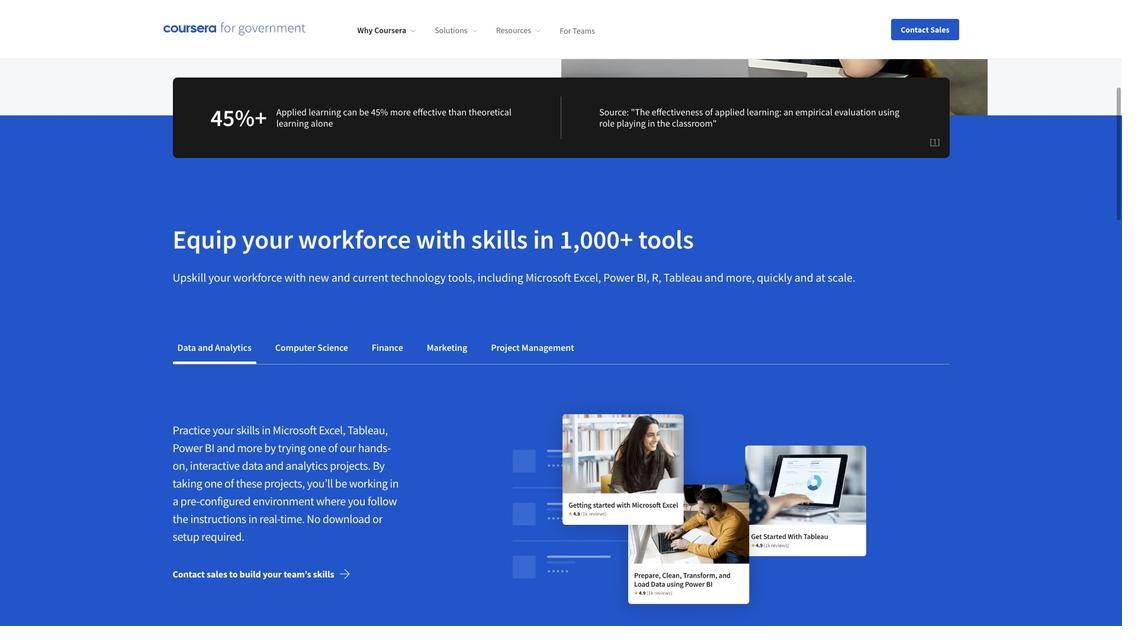 Task type: describe. For each thing, give the bounding box(es) containing it.
hands-
[[358, 441, 391, 456]]

data
[[177, 342, 196, 354]]

more inside the practice your skills in microsoft excel, tableau, power bi and more by trying one of our hands- on, interactive data and analytics projects. by taking one of these projects, you'll be working in a pre-configured environment where you follow the instructions in real-time. no download or setup required.
[[237, 441, 262, 456]]

classroom"
[[672, 117, 717, 129]]

applied
[[715, 106, 745, 118]]

content tabs tab list
[[173, 334, 950, 364]]

in up upskill your workforce with new and current technology tools, including microsoft excel, power bi, r, tableau and more, quickly and at scale.
[[533, 223, 554, 256]]

using
[[878, 106, 900, 118]]

data
[[242, 459, 263, 473]]

contact sales
[[192, 20, 246, 31]]

and right bi
[[217, 441, 235, 456]]

sales
[[931, 24, 950, 35]]

equip your workforce with skills in 1,000+ tools
[[173, 223, 694, 256]]

1 horizontal spatial microsoft
[[526, 270, 571, 285]]

45%
[[371, 106, 388, 118]]

marketing
[[427, 342, 467, 354]]

team's
[[284, 569, 311, 581]]

to
[[229, 569, 238, 581]]

1 horizontal spatial one
[[308, 441, 326, 456]]

for teams link
[[560, 25, 595, 36]]

and inside button
[[198, 342, 213, 354]]

evaluation
[[835, 106, 877, 118]]

contact sales
[[901, 24, 950, 35]]

a
[[173, 494, 178, 509]]

practice
[[173, 423, 211, 438]]

bi
[[205, 441, 214, 456]]

applied
[[276, 106, 307, 118]]

project
[[491, 342, 520, 354]]

project management
[[491, 342, 574, 354]]

by
[[264, 441, 276, 456]]

contact sales button
[[892, 19, 959, 40]]

management
[[522, 342, 574, 354]]

contact sales to build your team's skills
[[173, 569, 334, 581]]

tools
[[638, 223, 694, 256]]

0 vertical spatial power
[[604, 270, 635, 285]]

at
[[816, 270, 826, 285]]

your for practice
[[213, 423, 234, 438]]

1
[[933, 136, 938, 148]]

you
[[348, 494, 366, 509]]

instructions
[[190, 512, 246, 527]]

resources
[[496, 25, 531, 36]]

be inside the practice your skills in microsoft excel, tableau, power bi and more by trying one of our hands- on, interactive data and analytics projects. by taking one of these projects, you'll be working in a pre-configured environment where you follow the instructions in real-time. no download or setup required.
[[335, 476, 347, 491]]

alone
[[311, 117, 333, 129]]

1 horizontal spatial excel,
[[574, 270, 601, 285]]

contact sales link
[[173, 11, 265, 40]]

data and analytics button
[[173, 334, 256, 362]]

on,
[[173, 459, 188, 473]]

upskill
[[173, 270, 206, 285]]

real-
[[259, 512, 280, 527]]

by
[[373, 459, 385, 473]]

practice your skills in microsoft excel, tableau, power bi and more by trying one of our hands- on, interactive data and analytics projects. by taking one of these projects, you'll be working in a pre-configured environment where you follow the instructions in real-time. no download or setup required.
[[173, 423, 399, 544]]

data and analytics
[[177, 342, 252, 354]]

source:
[[599, 106, 629, 118]]

in inside source: "the effectiveness of applied learning: an empirical evaluation using role playing in the classroom"
[[648, 117, 655, 129]]

workforce for skills
[[298, 223, 411, 256]]

in up "follow"
[[390, 476, 399, 491]]

workforce for new
[[233, 270, 282, 285]]

new
[[308, 270, 329, 285]]

playing
[[617, 117, 646, 129]]

0 horizontal spatial of
[[225, 476, 234, 491]]

marketing button
[[422, 334, 472, 362]]

tools,
[[448, 270, 475, 285]]

role
[[599, 117, 615, 129]]

2 vertical spatial skills
[[313, 569, 334, 581]]

r,
[[652, 270, 662, 285]]

your for equip
[[242, 223, 293, 256]]

the inside the practice your skills in microsoft excel, tableau, power bi and more by trying one of our hands- on, interactive data and analytics projects. by taking one of these projects, you'll be working in a pre-configured environment where you follow the instructions in real-time. no download or setup required.
[[173, 512, 188, 527]]

"the
[[631, 106, 650, 118]]

tableau
[[664, 270, 703, 285]]

can
[[343, 106, 357, 118]]

be inside the applied learning can be 45% more effective than theoretical learning alone
[[359, 106, 369, 118]]

download
[[323, 512, 370, 527]]

[
[[930, 136, 933, 148]]

pre-
[[181, 494, 200, 509]]

coursera
[[374, 25, 406, 36]]

including
[[478, 270, 523, 285]]

where
[[316, 494, 346, 509]]

1,000+
[[560, 223, 633, 256]]

technology
[[391, 270, 446, 285]]

time.
[[280, 512, 305, 527]]

excel, inside the practice your skills in microsoft excel, tableau, power bi and more by trying one of our hands- on, interactive data and analytics projects. by taking one of these projects, you'll be working in a pre-configured environment where you follow the instructions in real-time. no download or setup required.
[[319, 423, 346, 438]]

skills inside the practice your skills in microsoft excel, tableau, power bi and more by trying one of our hands- on, interactive data and analytics projects. by taking one of these projects, you'll be working in a pre-configured environment where you follow the instructions in real-time. no download or setup required.
[[236, 423, 260, 438]]



Task type: vqa. For each thing, say whether or not it's contained in the screenshot.
Tableau,
yes



Task type: locate. For each thing, give the bounding box(es) containing it.
more up data
[[237, 441, 262, 456]]

in right playing
[[648, 117, 655, 129]]

in up by
[[262, 423, 271, 438]]

1 vertical spatial the
[[173, 512, 188, 527]]

1 horizontal spatial power
[[604, 270, 635, 285]]

the down a
[[173, 512, 188, 527]]

0 vertical spatial workforce
[[298, 223, 411, 256]]

and
[[331, 270, 350, 285], [705, 270, 724, 285], [795, 270, 814, 285], [198, 342, 213, 354], [217, 441, 235, 456], [265, 459, 284, 473]]

project management button
[[486, 334, 579, 362]]

your inside the practice your skills in microsoft excel, tableau, power bi and more by trying one of our hands- on, interactive data and analytics projects. by taking one of these projects, you'll be working in a pre-configured environment where you follow the instructions in real-time. no download or setup required.
[[213, 423, 234, 438]]

1 horizontal spatial workforce
[[298, 223, 411, 256]]

1 vertical spatial skills
[[236, 423, 260, 438]]

0 horizontal spatial workforce
[[233, 270, 282, 285]]

your for upskill
[[209, 270, 231, 285]]

for teams
[[560, 25, 595, 36]]

configured
[[200, 494, 251, 509]]

learning:
[[747, 106, 782, 118]]

skills up data
[[236, 423, 260, 438]]

scale.
[[828, 270, 856, 285]]

sales for contact sales to build your team's skills
[[207, 569, 227, 581]]

the
[[657, 117, 670, 129], [173, 512, 188, 527]]

0 horizontal spatial with
[[284, 270, 306, 285]]

1 vertical spatial more
[[237, 441, 262, 456]]

microsoft up trying
[[273, 423, 317, 438]]

why coursera
[[357, 25, 406, 36]]

1 vertical spatial power
[[173, 441, 203, 456]]

contact sales to build your team's skills link
[[173, 560, 360, 589]]

one
[[308, 441, 326, 456], [204, 476, 222, 491]]

1 vertical spatial of
[[328, 441, 338, 456]]

and left more,
[[705, 270, 724, 285]]

contact for contact sales
[[901, 24, 929, 35]]

excel, down 1,000+
[[574, 270, 601, 285]]

guided projects: data & analytics image image
[[458, 393, 921, 627]]

these
[[236, 476, 262, 491]]

1 vertical spatial with
[[284, 270, 306, 285]]

taking
[[173, 476, 202, 491]]

1 horizontal spatial be
[[359, 106, 369, 118]]

the right "the in the right top of the page
[[657, 117, 670, 129]]

be right can
[[359, 106, 369, 118]]

bi,
[[637, 270, 650, 285]]

the inside source: "the effectiveness of applied learning: an empirical evaluation using role playing in the classroom"
[[657, 117, 670, 129]]

[ 1 ]
[[930, 136, 940, 148]]

be down projects.
[[335, 476, 347, 491]]

excel, up our
[[319, 423, 346, 438]]

tableau,
[[348, 423, 388, 438]]

contact inside button
[[901, 24, 929, 35]]

skills right team's
[[313, 569, 334, 581]]

more inside the applied learning can be 45% more effective than theoretical learning alone
[[390, 106, 411, 118]]

be
[[359, 106, 369, 118], [335, 476, 347, 491]]

0 vertical spatial one
[[308, 441, 326, 456]]

and left at
[[795, 270, 814, 285]]

power left bi,
[[604, 270, 635, 285]]

trying
[[278, 441, 306, 456]]

and down by
[[265, 459, 284, 473]]

finance
[[372, 342, 403, 354]]

0 vertical spatial microsoft
[[526, 270, 571, 285]]

contact
[[192, 20, 224, 31], [901, 24, 929, 35], [173, 569, 205, 581]]

contact for contact sales
[[192, 20, 224, 31]]

you'll
[[307, 476, 333, 491]]

1 vertical spatial be
[[335, 476, 347, 491]]

1 horizontal spatial skills
[[313, 569, 334, 581]]

0 vertical spatial skills
[[471, 223, 528, 256]]

contact for contact sales to build your team's skills
[[173, 569, 205, 581]]

equip
[[173, 223, 237, 256]]

projects.
[[330, 459, 371, 473]]

required.
[[201, 530, 244, 544]]

why
[[357, 25, 373, 36]]

2 horizontal spatial skills
[[471, 223, 528, 256]]

setup
[[173, 530, 199, 544]]

empirical
[[796, 106, 833, 118]]

build
[[240, 569, 261, 581]]

microsoft right the including
[[526, 270, 571, 285]]

power inside the practice your skills in microsoft excel, tableau, power bi and more by trying one of our hands- on, interactive data and analytics projects. by taking one of these projects, you'll be working in a pre-configured environment where you follow the instructions in real-time. no download or setup required.
[[173, 441, 203, 456]]

with for new
[[284, 270, 306, 285]]

solutions
[[435, 25, 468, 36]]

our
[[340, 441, 356, 456]]

2 vertical spatial of
[[225, 476, 234, 491]]

1 vertical spatial microsoft
[[273, 423, 317, 438]]

and right data
[[198, 342, 213, 354]]

theoretical
[[469, 106, 512, 118]]

no
[[307, 512, 321, 527]]

skills up the including
[[471, 223, 528, 256]]

of inside source: "the effectiveness of applied learning: an empirical evaluation using role playing in the classroom"
[[705, 106, 713, 118]]

and right new
[[331, 270, 350, 285]]

0 horizontal spatial microsoft
[[273, 423, 317, 438]]

why coursera link
[[357, 25, 416, 36]]

teams
[[573, 25, 595, 36]]

microsoft inside the practice your skills in microsoft excel, tableau, power bi and more by trying one of our hands- on, interactive data and analytics projects. by taking one of these projects, you'll be working in a pre-configured environment where you follow the instructions in real-time. no download or setup required.
[[273, 423, 317, 438]]

computer science button
[[271, 334, 353, 362]]

0 vertical spatial excel,
[[574, 270, 601, 285]]

sales for contact sales
[[226, 20, 246, 31]]

0 horizontal spatial more
[[237, 441, 262, 456]]

0 horizontal spatial one
[[204, 476, 222, 491]]

learning left the alone
[[276, 117, 309, 129]]

more,
[[726, 270, 755, 285]]

applied learning can be 45% more effective than theoretical learning alone
[[276, 106, 512, 129]]

resources link
[[496, 25, 541, 36]]

computer
[[275, 342, 316, 354]]

follow
[[368, 494, 397, 509]]

quickly
[[757, 270, 793, 285]]

0 horizontal spatial excel,
[[319, 423, 346, 438]]

0 horizontal spatial power
[[173, 441, 203, 456]]

environment
[[253, 494, 314, 509]]

one up analytics
[[308, 441, 326, 456]]

0 horizontal spatial skills
[[236, 423, 260, 438]]

excel,
[[574, 270, 601, 285], [319, 423, 346, 438]]

working
[[349, 476, 388, 491]]

in
[[648, 117, 655, 129], [533, 223, 554, 256], [262, 423, 271, 438], [390, 476, 399, 491], [248, 512, 257, 527]]

of left our
[[328, 441, 338, 456]]

learning left can
[[309, 106, 341, 118]]

0 vertical spatial with
[[416, 223, 466, 256]]

solutions link
[[435, 25, 477, 36]]

1 horizontal spatial with
[[416, 223, 466, 256]]

0 horizontal spatial the
[[173, 512, 188, 527]]

2 horizontal spatial of
[[705, 106, 713, 118]]

1 horizontal spatial of
[[328, 441, 338, 456]]

microsoft
[[526, 270, 571, 285], [273, 423, 317, 438]]

1 vertical spatial sales
[[207, 569, 227, 581]]

of up configured
[[225, 476, 234, 491]]

with up "tools,"
[[416, 223, 466, 256]]

effective
[[413, 106, 447, 118]]

than
[[448, 106, 467, 118]]

finance button
[[367, 334, 408, 362]]

more right 45%
[[390, 106, 411, 118]]

source: "the effectiveness of applied learning: an empirical evaluation using role playing in the classroom"
[[599, 106, 900, 129]]

more
[[390, 106, 411, 118], [237, 441, 262, 456]]

0 vertical spatial more
[[390, 106, 411, 118]]

in left real- at the bottom left of page
[[248, 512, 257, 527]]

computer science
[[275, 342, 348, 354]]

contact inside "link"
[[192, 20, 224, 31]]

effectiveness
[[652, 106, 703, 118]]

current
[[353, 270, 389, 285]]

with for skills
[[416, 223, 466, 256]]

1 vertical spatial workforce
[[233, 270, 282, 285]]

interactive
[[190, 459, 240, 473]]

0 horizontal spatial be
[[335, 476, 347, 491]]

]
[[938, 136, 940, 148]]

45%+
[[211, 103, 267, 133]]

0 vertical spatial of
[[705, 106, 713, 118]]

workforce
[[298, 223, 411, 256], [233, 270, 282, 285]]

with
[[416, 223, 466, 256], [284, 270, 306, 285]]

analytics
[[215, 342, 252, 354]]

0 vertical spatial be
[[359, 106, 369, 118]]

for
[[560, 25, 571, 36]]

1 vertical spatial one
[[204, 476, 222, 491]]

sales inside "link"
[[226, 20, 246, 31]]

power down practice
[[173, 441, 203, 456]]

1 vertical spatial excel,
[[319, 423, 346, 438]]

0 vertical spatial sales
[[226, 20, 246, 31]]

coursera for government image
[[163, 22, 305, 36]]

1 horizontal spatial more
[[390, 106, 411, 118]]

with left new
[[284, 270, 306, 285]]

of left applied
[[705, 106, 713, 118]]

1 horizontal spatial the
[[657, 117, 670, 129]]

power
[[604, 270, 635, 285], [173, 441, 203, 456]]

projects,
[[264, 476, 305, 491]]

one down interactive
[[204, 476, 222, 491]]

or
[[373, 512, 383, 527]]

0 vertical spatial the
[[657, 117, 670, 129]]



